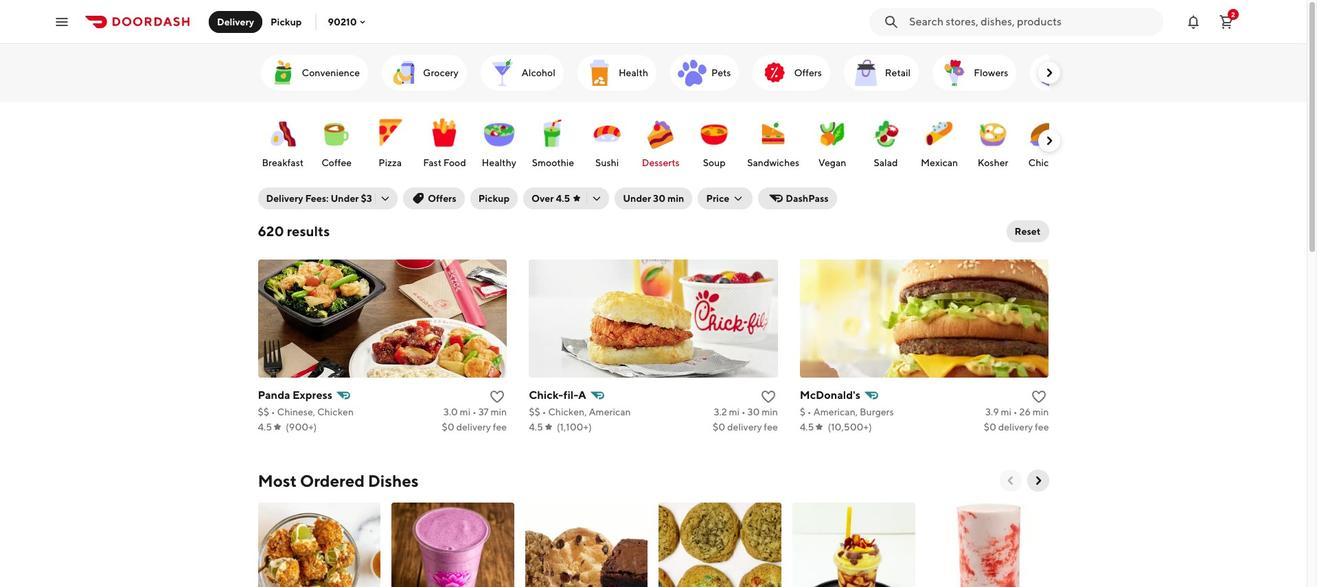 Task type: vqa. For each thing, say whether or not it's contained in the screenshot.
Sushi
yes



Task type: describe. For each thing, give the bounding box(es) containing it.
breakfast
[[262, 157, 304, 168]]

(1,100+)
[[557, 422, 592, 433]]

reset button
[[1007, 221, 1050, 243]]

$$ for panda
[[258, 407, 269, 418]]

pizza
[[379, 157, 402, 168]]

express
[[293, 389, 333, 402]]

chinese,
[[277, 407, 316, 418]]

flowers link
[[933, 55, 1017, 91]]

0 vertical spatial next button of carousel image
[[1043, 66, 1056, 80]]

6 • from the left
[[1014, 407, 1018, 418]]

click to add this store to your saved list image
[[1032, 389, 1048, 405]]

1 • from the left
[[271, 407, 275, 418]]

delivery for express
[[457, 422, 491, 433]]

delivery for delivery
[[217, 16, 254, 27]]

2 button
[[1214, 8, 1241, 35]]

fee for express
[[493, 422, 507, 433]]

4.5 for chick-fil-a
[[529, 422, 543, 433]]

1 under from the left
[[331, 193, 359, 204]]

fast food
[[423, 157, 466, 168]]

3 items, open order cart image
[[1219, 13, 1235, 30]]

vegan
[[819, 157, 847, 168]]

3 $​0 from the left
[[984, 422, 997, 433]]

3.0 mi • 37 min
[[444, 407, 507, 418]]

$​0 delivery fee for fil-
[[713, 422, 778, 433]]

4.5 for mcdonald's
[[800, 422, 815, 433]]

alcohol image
[[486, 56, 519, 89]]

price
[[707, 193, 730, 204]]

alcohol link
[[481, 55, 564, 91]]

5 • from the left
[[808, 407, 812, 418]]

under 30 min
[[623, 193, 685, 204]]

panda express
[[258, 389, 333, 402]]

37
[[479, 407, 489, 418]]

grocery link
[[382, 55, 467, 91]]

smoothie
[[532, 157, 575, 168]]

4.5 for panda express
[[258, 422, 272, 433]]

retail link
[[844, 55, 920, 91]]

convenience link
[[261, 55, 368, 91]]

min for chick-fil-a
[[762, 407, 778, 418]]

$$ • chicken, american
[[529, 407, 631, 418]]

delivery fees: under $3
[[266, 193, 372, 204]]

offers button
[[403, 188, 465, 210]]

health link
[[578, 55, 657, 91]]

3.2 mi • 30 min
[[714, 407, 778, 418]]

retail
[[886, 67, 911, 78]]

over 4.5
[[532, 193, 570, 204]]

desserts
[[642, 157, 680, 168]]

Store search: begin typing to search for stores available on DoorDash text field
[[910, 14, 1156, 29]]

90210
[[328, 16, 357, 27]]

pets link
[[671, 55, 740, 91]]

notification bell image
[[1186, 13, 1203, 30]]

3 mi from the left
[[1002, 407, 1012, 418]]

0 vertical spatial chicken
[[1029, 157, 1066, 168]]

american,
[[814, 407, 858, 418]]

health
[[619, 67, 649, 78]]

previous button of carousel image
[[1004, 474, 1018, 488]]

1 vertical spatial next button of carousel image
[[1032, 474, 1046, 488]]

fees:
[[305, 193, 329, 204]]

american
[[589, 407, 631, 418]]

3 fee from the left
[[1036, 422, 1050, 433]]

(10,500+)
[[828, 422, 872, 433]]

$
[[800, 407, 806, 418]]

healthy
[[482, 157, 517, 168]]

offers image
[[759, 56, 792, 89]]

click to add this store to your saved list image for panda express
[[489, 389, 506, 405]]

convenience
[[302, 67, 360, 78]]

flowers image
[[939, 56, 972, 89]]

$​0 for fil-
[[713, 422, 726, 433]]

results
[[287, 223, 330, 239]]

sandwiches
[[748, 157, 800, 168]]

(900+)
[[286, 422, 317, 433]]

most
[[258, 471, 297, 491]]

panda
[[258, 389, 290, 402]]

2
[[1232, 10, 1236, 18]]

4.5 inside button
[[556, 193, 570, 204]]

3 $​0 delivery fee from the left
[[984, 422, 1050, 433]]

chick-fil-a
[[529, 389, 587, 402]]

coffee
[[322, 157, 352, 168]]

pets image
[[676, 56, 709, 89]]

1 vertical spatial pickup button
[[470, 188, 518, 210]]

dashpass
[[786, 193, 829, 204]]



Task type: locate. For each thing, give the bounding box(es) containing it.
health image
[[583, 56, 616, 89]]

most ordered dishes
[[258, 471, 419, 491]]

offers down fast food
[[428, 193, 457, 204]]

1 $​0 delivery fee from the left
[[442, 422, 507, 433]]

1 fee from the left
[[493, 422, 507, 433]]

retail image
[[850, 56, 883, 89]]

$$ for chick-
[[529, 407, 541, 418]]

burgers
[[860, 407, 894, 418]]

catering image
[[1036, 56, 1069, 89]]

chicken,
[[548, 407, 587, 418]]

620 results
[[258, 223, 330, 239]]

kosher
[[978, 157, 1009, 168]]

chicken down next button of carousel image
[[1029, 157, 1066, 168]]

pickup button
[[263, 11, 310, 33], [470, 188, 518, 210]]

offers
[[795, 67, 822, 78], [428, 193, 457, 204]]

click to add this store to your saved list image for chick-fil-a
[[761, 389, 777, 405]]

pickup button up convenience icon
[[263, 11, 310, 33]]

offers right offers icon
[[795, 67, 822, 78]]

•
[[271, 407, 275, 418], [473, 407, 477, 418], [542, 407, 547, 418], [742, 407, 746, 418], [808, 407, 812, 418], [1014, 407, 1018, 418]]

under down the desserts
[[623, 193, 652, 204]]

next button of carousel image down store search: begin typing to search for stores available on doordash text box on the right top of the page
[[1043, 66, 1056, 80]]

30 right 3.2
[[748, 407, 760, 418]]

3.2
[[714, 407, 727, 418]]

1 horizontal spatial under
[[623, 193, 652, 204]]

• right 3.2
[[742, 407, 746, 418]]

$$
[[258, 407, 269, 418], [529, 407, 541, 418]]

1 horizontal spatial click to add this store to your saved list image
[[761, 389, 777, 405]]

min left $
[[762, 407, 778, 418]]

4.5 down panda
[[258, 422, 272, 433]]

0 horizontal spatial offers
[[428, 193, 457, 204]]

mexican
[[921, 157, 959, 168]]

1 click to add this store to your saved list image from the left
[[489, 389, 506, 405]]

fee
[[493, 422, 507, 433], [764, 422, 778, 433], [1036, 422, 1050, 433]]

1 vertical spatial offers
[[428, 193, 457, 204]]

alcohol
[[522, 67, 556, 78]]

1 mi from the left
[[460, 407, 471, 418]]

next button of carousel image
[[1043, 134, 1056, 148]]

mi right 3.9
[[1002, 407, 1012, 418]]

grocery image
[[388, 56, 421, 89]]

0 vertical spatial 30
[[654, 193, 666, 204]]

0 horizontal spatial mi
[[460, 407, 471, 418]]

1 horizontal spatial offers
[[795, 67, 822, 78]]

26
[[1020, 407, 1031, 418]]

delivery for delivery fees: under $3
[[266, 193, 303, 204]]

flowers
[[975, 67, 1009, 78]]

pickup for bottommost pickup button
[[479, 193, 510, 204]]

$​0
[[442, 422, 455, 433], [713, 422, 726, 433], [984, 422, 997, 433]]

$​0 delivery fee for express
[[442, 422, 507, 433]]

mcdonald's
[[800, 389, 861, 402]]

3.9
[[986, 407, 1000, 418]]

0 horizontal spatial chicken
[[317, 407, 354, 418]]

1 horizontal spatial delivery
[[266, 193, 303, 204]]

2 horizontal spatial fee
[[1036, 422, 1050, 433]]

delivery inside button
[[217, 16, 254, 27]]

min right 37
[[491, 407, 507, 418]]

over
[[532, 193, 554, 204]]

soup
[[703, 157, 726, 168]]

min down click to add this store to your saved list image at the bottom right of page
[[1033, 407, 1050, 418]]

chicken down express
[[317, 407, 354, 418]]

min for panda express
[[491, 407, 507, 418]]

under left $3
[[331, 193, 359, 204]]

• down chick-
[[542, 407, 547, 418]]

$​0 down 3.9
[[984, 422, 997, 433]]

1 $$ from the left
[[258, 407, 269, 418]]

30
[[654, 193, 666, 204], [748, 407, 760, 418]]

food
[[444, 157, 466, 168]]

dashpass button
[[759, 188, 837, 210]]

pickup button down healthy at top
[[470, 188, 518, 210]]

pickup
[[271, 16, 302, 27], [479, 193, 510, 204]]

0 horizontal spatial pickup
[[271, 16, 302, 27]]

0 horizontal spatial pickup button
[[263, 11, 310, 33]]

grocery
[[423, 67, 459, 78]]

min down the desserts
[[668, 193, 685, 204]]

chick-
[[529, 389, 564, 402]]

click to add this store to your saved list image up 3.0 mi • 37 min
[[489, 389, 506, 405]]

• left 26
[[1014, 407, 1018, 418]]

3.0
[[444, 407, 458, 418]]

ordered
[[300, 471, 365, 491]]

mi
[[460, 407, 471, 418], [729, 407, 740, 418], [1002, 407, 1012, 418]]

1 vertical spatial pickup
[[479, 193, 510, 204]]

delivery down 3.2 mi • 30 min
[[728, 422, 762, 433]]

pickup down healthy at top
[[479, 193, 510, 204]]

0 vertical spatial delivery
[[217, 16, 254, 27]]

2 $$ from the left
[[529, 407, 541, 418]]

pickup for leftmost pickup button
[[271, 16, 302, 27]]

under inside button
[[623, 193, 652, 204]]

$​0 for express
[[442, 422, 455, 433]]

$​0 down 3.2
[[713, 422, 726, 433]]

• left 37
[[473, 407, 477, 418]]

1 horizontal spatial delivery
[[728, 422, 762, 433]]

4.5
[[556, 193, 570, 204], [258, 422, 272, 433], [529, 422, 543, 433], [800, 422, 815, 433]]

0 vertical spatial pickup
[[271, 16, 302, 27]]

chicken
[[1029, 157, 1066, 168], [317, 407, 354, 418]]

min for mcdonald's
[[1033, 407, 1050, 418]]

2 under from the left
[[623, 193, 652, 204]]

under 30 min button
[[615, 188, 693, 210]]

2 mi from the left
[[729, 407, 740, 418]]

0 horizontal spatial click to add this store to your saved list image
[[489, 389, 506, 405]]

• down panda
[[271, 407, 275, 418]]

min inside button
[[668, 193, 685, 204]]

$$ down panda
[[258, 407, 269, 418]]

1 $​0 from the left
[[442, 422, 455, 433]]

click to add this store to your saved list image
[[489, 389, 506, 405], [761, 389, 777, 405]]

0 horizontal spatial $​0
[[442, 422, 455, 433]]

delivery button
[[209, 11, 263, 33]]

4.5 down chick-
[[529, 422, 543, 433]]

1 horizontal spatial $​0
[[713, 422, 726, 433]]

dishes
[[368, 471, 419, 491]]

offers link
[[753, 55, 831, 91]]

$3
[[361, 193, 372, 204]]

2 fee from the left
[[764, 422, 778, 433]]

fee down 3.0 mi • 37 min
[[493, 422, 507, 433]]

mi right 3.0 at the left bottom
[[460, 407, 471, 418]]

next button of carousel image right the previous button of carousel icon
[[1032, 474, 1046, 488]]

3.9 mi • 26 min
[[986, 407, 1050, 418]]

1 horizontal spatial mi
[[729, 407, 740, 418]]

2 • from the left
[[473, 407, 477, 418]]

delivery down 3.9 mi • 26 min
[[999, 422, 1034, 433]]

30 down the desserts
[[654, 193, 666, 204]]

fil-
[[564, 389, 579, 402]]

delivery
[[457, 422, 491, 433], [728, 422, 762, 433], [999, 422, 1034, 433]]

620
[[258, 223, 284, 239]]

mi for express
[[460, 407, 471, 418]]

1 vertical spatial chicken
[[317, 407, 354, 418]]

fee for fil-
[[764, 422, 778, 433]]

delivery for fil-
[[728, 422, 762, 433]]

2 click to add this store to your saved list image from the left
[[761, 389, 777, 405]]

delivery down 3.0 mi • 37 min
[[457, 422, 491, 433]]

1 horizontal spatial $$
[[529, 407, 541, 418]]

3 • from the left
[[542, 407, 547, 418]]

4 • from the left
[[742, 407, 746, 418]]

• right $
[[808, 407, 812, 418]]

$$ down chick-
[[529, 407, 541, 418]]

delivery
[[217, 16, 254, 27], [266, 193, 303, 204]]

3 delivery from the left
[[999, 422, 1034, 433]]

0 horizontal spatial delivery
[[457, 422, 491, 433]]

mi right 3.2
[[729, 407, 740, 418]]

$ • american, burgers
[[800, 407, 894, 418]]

30 inside button
[[654, 193, 666, 204]]

salad
[[874, 157, 899, 168]]

0 horizontal spatial $​0 delivery fee
[[442, 422, 507, 433]]

a
[[579, 389, 587, 402]]

1 horizontal spatial fee
[[764, 422, 778, 433]]

1 horizontal spatial 30
[[748, 407, 760, 418]]

2 horizontal spatial mi
[[1002, 407, 1012, 418]]

90210 button
[[328, 16, 368, 27]]

mi for fil-
[[729, 407, 740, 418]]

price button
[[698, 188, 753, 210]]

next button of carousel image
[[1043, 66, 1056, 80], [1032, 474, 1046, 488]]

1 horizontal spatial pickup button
[[470, 188, 518, 210]]

$​0 delivery fee down 3.0 mi • 37 min
[[442, 422, 507, 433]]

2 horizontal spatial delivery
[[999, 422, 1034, 433]]

1 horizontal spatial $​0 delivery fee
[[713, 422, 778, 433]]

$​0 delivery fee down 3.9 mi • 26 min
[[984, 422, 1050, 433]]

open menu image
[[54, 13, 70, 30]]

2 delivery from the left
[[728, 422, 762, 433]]

4.5 right over
[[556, 193, 570, 204]]

2 horizontal spatial $​0 delivery fee
[[984, 422, 1050, 433]]

1 delivery from the left
[[457, 422, 491, 433]]

0 vertical spatial offers
[[795, 67, 822, 78]]

1 horizontal spatial pickup
[[479, 193, 510, 204]]

under
[[331, 193, 359, 204], [623, 193, 652, 204]]

click to add this store to your saved list image up 3.2 mi • 30 min
[[761, 389, 777, 405]]

pickup right delivery button
[[271, 16, 302, 27]]

offers inside button
[[428, 193, 457, 204]]

fee down 3.2 mi • 30 min
[[764, 422, 778, 433]]

2 horizontal spatial $​0
[[984, 422, 997, 433]]

0 horizontal spatial 30
[[654, 193, 666, 204]]

fast
[[423, 157, 442, 168]]

2 $​0 from the left
[[713, 422, 726, 433]]

0 vertical spatial pickup button
[[263, 11, 310, 33]]

fee down 3.9 mi • 26 min
[[1036, 422, 1050, 433]]

pets
[[712, 67, 731, 78]]

$$ • chinese, chicken
[[258, 407, 354, 418]]

convenience image
[[266, 56, 299, 89]]

0 horizontal spatial fee
[[493, 422, 507, 433]]

$​0 delivery fee down 3.2 mi • 30 min
[[713, 422, 778, 433]]

$​0 delivery fee
[[442, 422, 507, 433], [713, 422, 778, 433], [984, 422, 1050, 433]]

2 $​0 delivery fee from the left
[[713, 422, 778, 433]]

reset
[[1015, 226, 1041, 237]]

0 horizontal spatial delivery
[[217, 16, 254, 27]]

1 horizontal spatial chicken
[[1029, 157, 1066, 168]]

1 vertical spatial 30
[[748, 407, 760, 418]]

0 horizontal spatial $$
[[258, 407, 269, 418]]

1 vertical spatial delivery
[[266, 193, 303, 204]]

0 horizontal spatial under
[[331, 193, 359, 204]]

$​0 down 3.0 at the left bottom
[[442, 422, 455, 433]]

4.5 down $
[[800, 422, 815, 433]]

over 4.5 button
[[524, 188, 610, 210]]

sushi
[[596, 157, 619, 168]]



